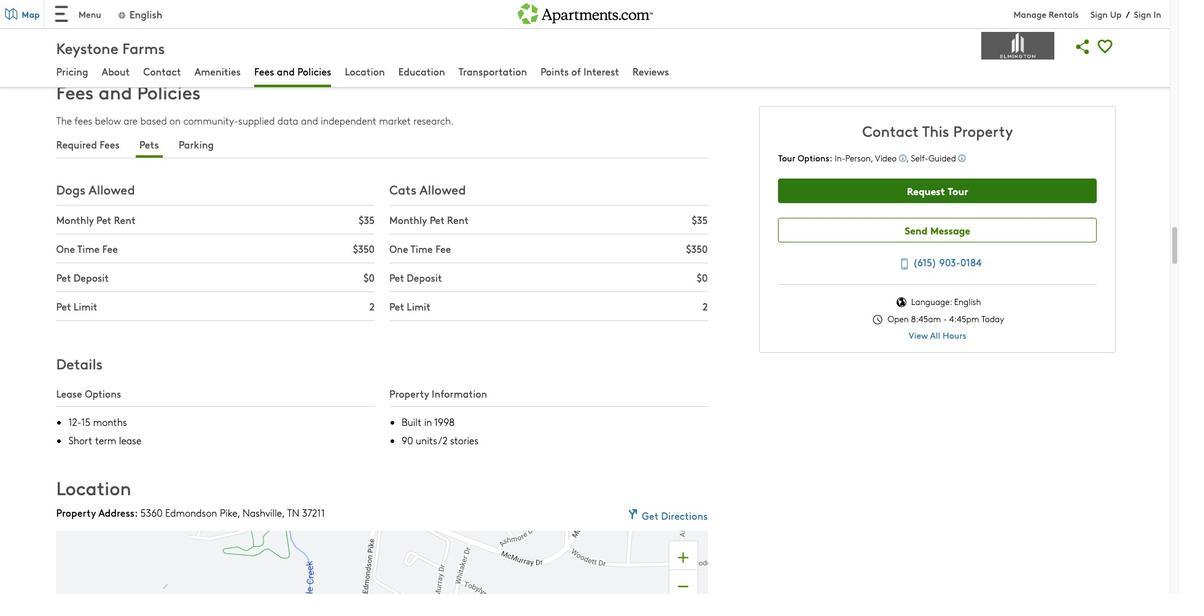 Task type: locate. For each thing, give the bounding box(es) containing it.
english up 4:45pm on the bottom right
[[954, 296, 981, 308]]

903-
[[939, 256, 961, 269]]

1 vertical spatial and
[[99, 79, 132, 104]]

1 horizontal spatial contact
[[863, 120, 919, 141]]

monthly down cats
[[389, 213, 427, 227]]

fees inside fees and policies button
[[254, 64, 274, 78]]

location
[[345, 64, 385, 78], [56, 475, 131, 501]]

0 horizontal spatial fees and policies
[[56, 79, 201, 104]]

points of interest button
[[541, 64, 619, 80]]

0 horizontal spatial and
[[99, 79, 132, 104]]

1 horizontal spatial deposit
[[407, 271, 442, 284]]

1 vertical spatial property
[[389, 387, 429, 400]]

pet limit for cats
[[389, 300, 431, 313]]

monthly pet rent for dogs
[[56, 213, 135, 227]]

monthly down dogs
[[56, 213, 94, 227]]

property address: 5360 edmondson pike , nashville , tn 37211
[[56, 506, 325, 520]]

1 horizontal spatial english
[[954, 296, 981, 308]]

1 time from the left
[[77, 242, 100, 255]]

0 vertical spatial contact
[[143, 64, 181, 78]]

allowed
[[89, 180, 135, 198], [420, 180, 466, 198]]

2 time from the left
[[411, 242, 433, 255]]

1 pet from the left
[[96, 213, 111, 227]]

1 vertical spatial contact
[[863, 120, 919, 141]]

tn
[[287, 507, 299, 520]]

1 horizontal spatial monthly pet rent
[[389, 213, 469, 227]]

0 horizontal spatial one
[[56, 242, 75, 255]]

contact this property
[[863, 120, 1013, 141]]

pet
[[56, 271, 71, 284], [389, 271, 404, 284], [56, 300, 71, 313], [389, 300, 404, 313]]

0 vertical spatial and
[[277, 64, 295, 78]]

data
[[278, 114, 298, 127]]

property
[[953, 120, 1013, 141], [389, 387, 429, 400], [56, 506, 96, 520]]

15
[[81, 416, 90, 429]]

1 pet deposit from the left
[[56, 271, 109, 284]]

property information
[[389, 387, 487, 400]]

sign left in on the right
[[1134, 8, 1152, 20]]

1 horizontal spatial policies
[[297, 64, 331, 78]]

sign
[[1091, 8, 1108, 20], [1134, 8, 1152, 20]]

vinyl
[[67, 18, 88, 31]]

0 horizontal spatial tour
[[778, 152, 796, 164]]

1 horizontal spatial and
[[277, 64, 295, 78]]

1 horizontal spatial fee
[[436, 242, 451, 255]]

pet deposit for dogs
[[56, 271, 109, 284]]

sign up link
[[1091, 8, 1122, 20]]

2 limit from the left
[[407, 300, 431, 313]]

english up farms
[[130, 7, 162, 21]]

2 for dogs allowed
[[370, 300, 375, 313]]

location button
[[345, 64, 385, 80]]

1 fee from the left
[[102, 242, 118, 255]]

1 monthly pet rent from the left
[[56, 213, 135, 227]]

2 $0 from the left
[[697, 271, 708, 284]]

0 horizontal spatial one time fee
[[56, 242, 118, 255]]

rent down 'dogs allowed'
[[114, 213, 135, 227]]

tour left options:
[[778, 152, 796, 164]]

1 horizontal spatial one time fee
[[389, 242, 451, 255]]

and down linen
[[277, 64, 295, 78]]

and down about
[[99, 79, 132, 104]]

1 horizontal spatial pet limit
[[389, 300, 431, 313]]

2 vertical spatial fees
[[100, 138, 120, 151]]

1 horizontal spatial allowed
[[420, 180, 466, 198]]

1 monthly from the left
[[56, 213, 94, 227]]

directions
[[661, 509, 708, 523]]

0 horizontal spatial $35
[[359, 213, 375, 227]]

0 horizontal spatial deposit
[[74, 271, 109, 284]]

one time fee for cats
[[389, 242, 451, 255]]

sign left the up
[[1091, 8, 1108, 20]]

deposit for cats
[[407, 271, 442, 284]]

1 horizontal spatial pet
[[430, 213, 445, 227]]

1 horizontal spatial time
[[411, 242, 433, 255]]

pet limit for dogs
[[56, 300, 97, 313]]

location up address:
[[56, 475, 131, 501]]

0 horizontal spatial rent
[[114, 213, 135, 227]]

monthly pet rent down the cats allowed
[[389, 213, 469, 227]]

policies
[[297, 64, 331, 78], [137, 79, 201, 104]]

1 horizontal spatial sign
[[1134, 8, 1152, 20]]

, left the "tn" at the left bottom
[[282, 507, 285, 520]]

contact up 'video' in the right of the page
[[863, 120, 919, 141]]

2 deposit from the left
[[407, 271, 442, 284]]

(615)
[[913, 256, 937, 269]]

the
[[56, 114, 72, 127]]

dogs allowed
[[56, 180, 135, 198]]

1 horizontal spatial $35
[[692, 213, 708, 227]]

1 2 from the left
[[370, 300, 375, 313]]

location up independent
[[345, 64, 385, 78]]

about
[[102, 64, 130, 78]]

1 pet limit from the left
[[56, 300, 97, 313]]

english link
[[117, 7, 162, 21]]

(615) 903-0184 link
[[894, 254, 982, 272]]

2 fee from the left
[[436, 242, 451, 255]]

tour right the request
[[948, 183, 969, 197]]

1 $0 from the left
[[364, 271, 375, 284]]

$0 for dogs allowed
[[364, 271, 375, 284]]

1 rent from the left
[[114, 213, 135, 227]]

allowed for dogs allowed
[[89, 180, 135, 198]]

pet for cats
[[430, 213, 445, 227]]

1 allowed from the left
[[89, 180, 135, 198]]

property for property address: 5360 edmondson pike , nashville , tn 37211
[[56, 506, 96, 520]]

, left "self-"
[[907, 152, 909, 164]]

0 horizontal spatial monthly
[[56, 213, 94, 227]]

2 monthly from the left
[[389, 213, 427, 227]]

0184
[[961, 256, 982, 269]]

large
[[508, 0, 532, 13]]

community-
[[183, 114, 238, 127]]

0 horizontal spatial fees
[[56, 79, 94, 104]]

$350
[[353, 242, 375, 255], [686, 242, 708, 255]]

2 $35 from the left
[[692, 213, 708, 227]]

one time fee down the cats allowed
[[389, 242, 451, 255]]

get directions
[[642, 509, 708, 523]]

send message
[[905, 223, 971, 237]]

2 one from the left
[[389, 242, 408, 255]]

window
[[287, 54, 323, 67]]

2 pet limit from the left
[[389, 300, 431, 313]]

0 horizontal spatial limit
[[74, 300, 97, 313]]

1 horizontal spatial tour
[[948, 183, 969, 197]]

0 horizontal spatial 2
[[370, 300, 375, 313]]

, left nashville
[[237, 507, 240, 520]]

1 horizontal spatial rent
[[447, 213, 469, 227]]

2 vertical spatial property
[[56, 506, 96, 520]]

points
[[541, 64, 569, 78]]

2 horizontal spatial fees
[[254, 64, 274, 78]]

amenities button
[[194, 64, 241, 80]]

2 monthly pet rent from the left
[[389, 213, 469, 227]]

1 vertical spatial fees and policies
[[56, 79, 201, 104]]

37211
[[302, 507, 325, 520]]

1 horizontal spatial property
[[389, 387, 429, 400]]

monthly for dogs
[[56, 213, 94, 227]]

2 rent from the left
[[447, 213, 469, 227]]

one
[[56, 242, 75, 255], [389, 242, 408, 255]]

fee for dogs allowed
[[102, 242, 118, 255]]

in-
[[835, 152, 846, 164]]

8:45am
[[911, 313, 941, 325]]

one for cats allowed
[[389, 242, 408, 255]]

1 horizontal spatial 2
[[703, 300, 708, 313]]

1 one from the left
[[56, 242, 75, 255]]

1 horizontal spatial $350
[[686, 242, 708, 255]]

pet down the cats allowed
[[430, 213, 445, 227]]

one down cats
[[389, 242, 408, 255]]

fees left window
[[254, 64, 274, 78]]

more information image
[[959, 155, 966, 162]]

0 horizontal spatial sign
[[1091, 8, 1108, 20]]

tour inside button
[[948, 183, 969, 197]]

0 horizontal spatial fee
[[102, 242, 118, 255]]

allowed right dogs
[[89, 180, 135, 198]]

ceiling
[[103, 54, 133, 67]]

1 vertical spatial location
[[56, 475, 131, 501]]

0 horizontal spatial $350
[[353, 242, 375, 255]]

2 pet deposit from the left
[[389, 271, 442, 284]]

0 horizontal spatial policies
[[137, 79, 201, 104]]

short
[[68, 434, 92, 447]]

monthly
[[56, 213, 94, 227], [389, 213, 427, 227]]

stories
[[450, 434, 479, 447]]

pet limit
[[56, 300, 97, 313], [389, 300, 431, 313]]

0 horizontal spatial pet deposit
[[56, 271, 109, 284]]

0 vertical spatial fees
[[254, 64, 274, 78]]

0 vertical spatial english
[[130, 7, 162, 21]]

-
[[944, 313, 947, 325]]

1 horizontal spatial $0
[[697, 271, 708, 284]]

fees down below
[[100, 138, 120, 151]]

fee for cats allowed
[[436, 242, 451, 255]]

1 horizontal spatial monthly
[[389, 213, 427, 227]]

reviews button
[[633, 64, 669, 80]]

1 $35 from the left
[[359, 213, 375, 227]]

1 horizontal spatial limit
[[407, 300, 431, 313]]

allowed right cats
[[420, 180, 466, 198]]

0 horizontal spatial allowed
[[89, 180, 135, 198]]

2 2 from the left
[[703, 300, 708, 313]]

1 horizontal spatial pet deposit
[[389, 271, 442, 284]]

1 vertical spatial english
[[954, 296, 981, 308]]

self-guided
[[911, 152, 959, 164]]

one time fee down 'dogs allowed'
[[56, 242, 118, 255]]

are
[[124, 114, 138, 127]]

fees and policies button
[[254, 64, 331, 80]]

linen closet
[[287, 18, 341, 31]]

0 horizontal spatial time
[[77, 242, 100, 255]]

1 limit from the left
[[74, 300, 97, 313]]

0 vertical spatial property
[[953, 120, 1013, 141]]

send
[[905, 223, 928, 237]]

1 $350 from the left
[[353, 242, 375, 255]]

manage rentals sign up / sign in
[[1014, 8, 1162, 20]]

english
[[130, 7, 162, 21], [954, 296, 981, 308]]

reviews
[[633, 64, 669, 78]]

0 horizontal spatial property
[[56, 506, 96, 520]]

one time fee
[[56, 242, 118, 255], [389, 242, 451, 255]]

0 horizontal spatial pet
[[96, 213, 111, 227]]

fee
[[102, 242, 118, 255], [436, 242, 451, 255]]

fees down pricing
[[56, 79, 94, 104]]

person,
[[846, 152, 873, 164]]

time down the cats allowed
[[411, 242, 433, 255]]

and right data
[[301, 114, 318, 127]]

1 one time fee from the left
[[56, 242, 118, 255]]

1 horizontal spatial location
[[345, 64, 385, 78]]

2 one time fee from the left
[[389, 242, 451, 255]]

0 horizontal spatial english
[[130, 7, 162, 21]]

2 pet from the left
[[430, 213, 445, 227]]

one down dogs
[[56, 242, 75, 255]]

2
[[370, 300, 375, 313], [703, 300, 708, 313]]

0 vertical spatial policies
[[297, 64, 331, 78]]

fees and policies down about
[[56, 79, 201, 104]]

rent down the cats allowed
[[447, 213, 469, 227]]

1 deposit from the left
[[74, 271, 109, 284]]

0 vertical spatial fees and policies
[[254, 64, 331, 78]]

2 for cats allowed
[[703, 300, 708, 313]]

limit for cats
[[407, 300, 431, 313]]

2 allowed from the left
[[420, 180, 466, 198]]

0 horizontal spatial $0
[[364, 271, 375, 284]]

contact down farms
[[143, 64, 181, 78]]

of
[[572, 64, 581, 78]]

more information image
[[899, 155, 907, 162]]

message
[[930, 223, 971, 237]]

1 horizontal spatial fees
[[100, 138, 120, 151]]

pet down 'dogs allowed'
[[96, 213, 111, 227]]

monthly pet rent
[[56, 213, 135, 227], [389, 213, 469, 227]]

property left address:
[[56, 506, 96, 520]]

units/2
[[416, 434, 448, 447]]

rent for dogs allowed
[[114, 213, 135, 227]]

0 horizontal spatial monthly pet rent
[[56, 213, 135, 227]]

monthly pet rent down 'dogs allowed'
[[56, 213, 135, 227]]

transportation button
[[459, 64, 527, 80]]

language:
[[911, 296, 952, 308]]

2 $350 from the left
[[686, 242, 708, 255]]

1 vertical spatial tour
[[948, 183, 969, 197]]

policies up on
[[137, 79, 201, 104]]

0 horizontal spatial pet limit
[[56, 300, 97, 313]]

points of interest
[[541, 64, 619, 78]]

0 horizontal spatial contact
[[143, 64, 181, 78]]

property up built
[[389, 387, 429, 400]]

pricing button
[[56, 64, 88, 80]]

2 horizontal spatial and
[[301, 114, 318, 127]]

dining
[[67, 36, 95, 49]]

pet deposit
[[56, 271, 109, 284], [389, 271, 442, 284]]

time down 'dogs allowed'
[[77, 242, 100, 255]]

policies down linen closet
[[297, 64, 331, 78]]

coverings
[[325, 54, 369, 67]]

property up more information icon
[[953, 120, 1013, 141]]

bedrooms
[[535, 0, 579, 13]]

time for dogs
[[77, 242, 100, 255]]

1 horizontal spatial one
[[389, 242, 408, 255]]

2 horizontal spatial ,
[[907, 152, 909, 164]]

fees and policies down linen
[[254, 64, 331, 78]]

map
[[22, 8, 40, 20]]

,
[[907, 152, 909, 164], [237, 507, 240, 520], [282, 507, 285, 520]]



Task type: describe. For each thing, give the bounding box(es) containing it.
fees
[[74, 114, 92, 127]]

map region
[[0, 397, 852, 595]]

request tour
[[907, 183, 969, 197]]

hours
[[943, 329, 967, 342]]

transportation
[[459, 64, 527, 78]]

the fees below are based on community-supplied data and independent market research.
[[56, 114, 454, 127]]

below
[[95, 114, 121, 127]]

vaulted
[[67, 54, 100, 67]]

monthly for cats
[[389, 213, 427, 227]]

property management company logo image
[[981, 32, 1055, 60]]

supplied
[[238, 114, 275, 127]]

options:
[[798, 152, 833, 164]]

months
[[93, 416, 127, 429]]

interest
[[584, 64, 619, 78]]

1 vertical spatial policies
[[137, 79, 201, 104]]

keystone farms
[[56, 37, 165, 57]]

large bedrooms balcony
[[508, 0, 579, 31]]

time for cats
[[411, 242, 433, 255]]

sign in link
[[1134, 8, 1162, 20]]

details
[[56, 354, 103, 373]]

required fees button
[[56, 138, 123, 151]]

0 horizontal spatial ,
[[237, 507, 240, 520]]

1 vertical spatial fees
[[56, 79, 94, 104]]

limit for dogs
[[74, 300, 97, 313]]

0 vertical spatial tour
[[778, 152, 796, 164]]

fees inside media tab list
[[100, 138, 120, 151]]

manage rentals link
[[1014, 8, 1091, 20]]

pets button
[[136, 138, 163, 151]]

in
[[424, 416, 432, 429]]

contact for contact this property
[[863, 120, 919, 141]]

apartments.com logo image
[[517, 0, 653, 24]]

deposit for dogs
[[74, 271, 109, 284]]

get directions link
[[624, 506, 708, 523]]

get
[[642, 509, 659, 523]]

one for dogs allowed
[[56, 242, 75, 255]]

2 horizontal spatial property
[[953, 120, 1013, 141]]

1 sign from the left
[[1091, 8, 1108, 20]]

built in 1998 90 units/2 stories
[[402, 416, 479, 447]]

room
[[98, 36, 124, 49]]

1 horizontal spatial ,
[[282, 507, 285, 520]]

and inside button
[[277, 64, 295, 78]]

1 horizontal spatial fees and policies
[[254, 64, 331, 78]]

open
[[888, 313, 909, 325]]

language: english
[[909, 296, 981, 308]]

allowed for cats allowed
[[420, 180, 466, 198]]

options
[[85, 387, 121, 400]]

(615) 903-0184
[[913, 256, 982, 269]]

amenities
[[194, 64, 241, 78]]

4:45pm
[[949, 313, 979, 325]]

one time fee for dogs
[[56, 242, 118, 255]]

term
[[95, 434, 116, 447]]

nashville
[[243, 507, 282, 520]]

self-
[[911, 152, 929, 164]]

research.
[[414, 114, 454, 127]]

farms
[[122, 37, 165, 57]]

parking
[[179, 138, 214, 151]]

in
[[1154, 8, 1162, 20]]

view
[[909, 329, 928, 342]]

lease options
[[56, 387, 121, 400]]

video
[[875, 152, 899, 164]]

cats
[[389, 180, 417, 198]]

all
[[930, 329, 941, 342]]

closet
[[313, 18, 341, 31]]

$35 for dogs allowed
[[359, 213, 375, 227]]

education
[[398, 64, 445, 78]]

required
[[56, 138, 97, 151]]

pet deposit for cats
[[389, 271, 442, 284]]

map link
[[0, 0, 44, 28]]

monthly pet rent for cats
[[389, 213, 469, 227]]

$35 for cats allowed
[[692, 213, 708, 227]]

0 horizontal spatial location
[[56, 475, 131, 501]]

keystone
[[56, 37, 118, 57]]

media tab list
[[56, 137, 708, 158]]

pike
[[220, 507, 237, 520]]

up
[[1110, 8, 1122, 20]]

window coverings
[[287, 54, 369, 67]]

2 vertical spatial and
[[301, 114, 318, 127]]

based
[[140, 114, 167, 127]]

rent for cats allowed
[[447, 213, 469, 227]]

menu button
[[44, 0, 111, 28]]

$350 for dogs allowed
[[353, 242, 375, 255]]

view all hours
[[909, 329, 967, 342]]

pet for dogs
[[96, 213, 111, 227]]

lease
[[56, 387, 82, 400]]

flooring
[[90, 18, 125, 31]]

property for property information
[[389, 387, 429, 400]]

$0 for cats allowed
[[697, 271, 708, 284]]

$350 for cats allowed
[[686, 242, 708, 255]]

share listing image
[[1072, 36, 1094, 58]]

built
[[402, 416, 422, 429]]

90
[[402, 434, 413, 447]]

12-
[[68, 416, 81, 429]]

education button
[[398, 64, 445, 80]]

/
[[1126, 8, 1130, 20]]

carpet vinyl flooring dining room vaulted ceiling
[[67, 0, 133, 67]]

guided
[[929, 152, 956, 164]]

contact for contact button
[[143, 64, 181, 78]]

5360
[[141, 507, 163, 520]]

required fees
[[56, 138, 120, 151]]

today
[[982, 313, 1004, 325]]

2 sign from the left
[[1134, 8, 1152, 20]]

lease
[[119, 434, 141, 447]]

rentals
[[1049, 8, 1079, 20]]

balcony
[[508, 18, 542, 31]]

request
[[907, 183, 945, 197]]

contact button
[[143, 64, 181, 80]]

1998
[[434, 416, 455, 429]]

independent
[[321, 114, 377, 127]]

cats allowed
[[389, 180, 466, 198]]

about button
[[102, 64, 130, 80]]

policies inside button
[[297, 64, 331, 78]]

0 vertical spatial location
[[345, 64, 385, 78]]



Task type: vqa. For each thing, say whether or not it's contained in the screenshot.
"0184" in the top of the page
yes



